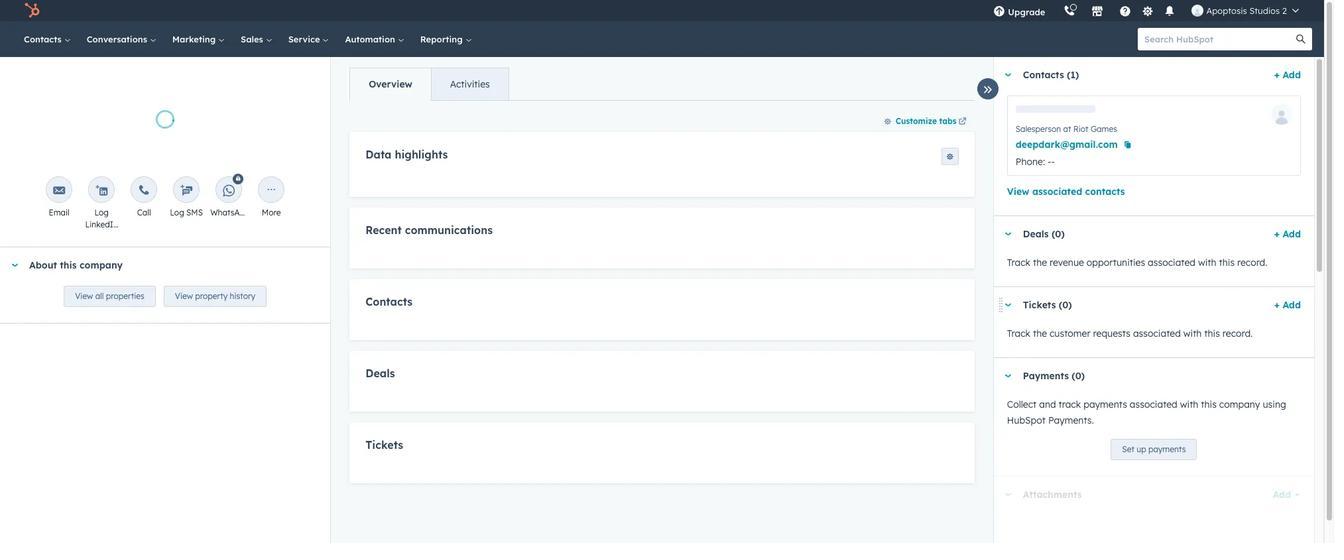 Task type: vqa. For each thing, say whether or not it's contained in the screenshot.
'Account Defaults' link's Defaults
no



Task type: describe. For each thing, give the bounding box(es) containing it.
with for payments
[[1180, 399, 1199, 411]]

payments (0)
[[1023, 370, 1085, 382]]

1 horizontal spatial payments
[[1149, 445, 1186, 455]]

log for log sms
[[170, 208, 184, 218]]

email image
[[53, 184, 65, 197]]

sales link
[[233, 21, 280, 57]]

reporting
[[420, 34, 465, 44]]

apoptosis studios 2
[[1207, 5, 1287, 16]]

deepdark@gmail.com
[[1016, 139, 1118, 151]]

about this company button
[[0, 247, 317, 283]]

hubspot link
[[16, 3, 50, 19]]

service
[[288, 34, 323, 44]]

automation link
[[337, 21, 412, 57]]

tickets (0) button
[[994, 287, 1269, 323]]

conversations
[[87, 34, 150, 44]]

view for view associated contacts
[[1007, 186, 1030, 198]]

activities button
[[431, 68, 509, 100]]

view associated contacts
[[1007, 186, 1125, 198]]

payments
[[1023, 370, 1069, 382]]

this for track the revenue opportunities associated with this record.
[[1219, 257, 1235, 269]]

marketing
[[172, 34, 218, 44]]

2
[[1283, 5, 1287, 16]]

contacts
[[1085, 186, 1125, 198]]

notifications button
[[1159, 0, 1182, 21]]

payments inside the collect and track payments associated with this company using hubspot payments.
[[1084, 399, 1127, 411]]

studios
[[1250, 5, 1280, 16]]

salesperson at riot games
[[1016, 124, 1118, 134]]

associated for requests
[[1133, 328, 1181, 340]]

record. for track the customer requests associated with this record.
[[1223, 328, 1253, 340]]

set up payments
[[1122, 445, 1186, 455]]

contacts (1) button
[[994, 57, 1269, 93]]

tickets for tickets (0)
[[1023, 299, 1056, 311]]

about
[[29, 259, 57, 271]]

track the revenue opportunities associated with this record.
[[1007, 257, 1268, 269]]

with for requests
[[1184, 328, 1202, 340]]

1 horizontal spatial contacts
[[366, 282, 413, 295]]

collect and track payments associated with this company using hubspot payments.
[[1007, 399, 1287, 427]]

associated for payments
[[1130, 399, 1178, 411]]

contacts for contacts link
[[24, 34, 64, 44]]

log sms image
[[180, 184, 192, 197]]

whatsapp image
[[223, 184, 235, 197]]

email
[[49, 208, 70, 218]]

reporting link
[[412, 21, 480, 57]]

tabs
[[940, 116, 957, 126]]

track the customer requests associated with this record.
[[1007, 328, 1253, 340]]

+ add for track the revenue opportunities associated with this record.
[[1275, 228, 1301, 240]]

customize tabs
[[896, 116, 957, 126]]

using
[[1263, 399, 1287, 411]]

set
[[1122, 445, 1135, 455]]

deals for deals (0)
[[1023, 228, 1049, 240]]

deepdark@gmail.com link
[[1016, 137, 1118, 153]]

contacts for contacts (1)
[[1023, 69, 1064, 81]]

linkedin
[[85, 220, 118, 229]]

marketing link
[[164, 21, 233, 57]]

requests
[[1093, 328, 1131, 340]]

all
[[95, 291, 104, 301]]

tickets (0)
[[1023, 299, 1072, 311]]

activities
[[450, 78, 490, 90]]

caret image for tickets
[[1005, 304, 1013, 307]]

payments.
[[1049, 415, 1094, 427]]

deals (0) button
[[994, 216, 1269, 252]]

add button
[[1265, 482, 1301, 508]]

(1)
[[1067, 69, 1079, 81]]

attachments
[[1023, 489, 1082, 501]]

notifications image
[[1164, 6, 1176, 18]]

search button
[[1290, 28, 1313, 50]]

this for track the customer requests associated with this record.
[[1205, 328, 1220, 340]]

2 - from the left
[[1052, 156, 1055, 168]]

call image
[[138, 184, 150, 197]]

help image
[[1120, 6, 1132, 18]]

call
[[137, 208, 151, 218]]

more image
[[265, 184, 277, 197]]

menu containing apoptosis studios 2
[[984, 0, 1309, 21]]

upgrade
[[1008, 7, 1046, 17]]

track for track the customer requests associated with this record.
[[1007, 328, 1031, 340]]

automation
[[345, 34, 398, 44]]

sms
[[186, 208, 203, 218]]

service link
[[280, 21, 337, 57]]

message
[[85, 231, 118, 241]]

Search HubSpot search field
[[1138, 28, 1301, 50]]

overview
[[369, 78, 412, 90]]

caret image for payments
[[1005, 375, 1013, 378]]

about this company
[[29, 259, 123, 271]]

1 + from the top
[[1275, 69, 1280, 81]]

and
[[1039, 399, 1056, 411]]

opportunities
[[1087, 257, 1146, 269]]

apoptosis
[[1207, 5, 1247, 16]]

customer
[[1050, 328, 1091, 340]]

revenue
[[1050, 257, 1084, 269]]

set up payments link
[[1111, 439, 1197, 461]]

log for log linkedin message
[[94, 208, 109, 218]]

deals for deals
[[366, 358, 395, 371]]

phone: --
[[1016, 156, 1055, 168]]



Task type: locate. For each thing, give the bounding box(es) containing it.
more
[[262, 208, 281, 218]]

the for revenue
[[1033, 257, 1047, 269]]

the down tickets (0)
[[1033, 328, 1047, 340]]

apoptosis studios 2 button
[[1184, 0, 1307, 21]]

0 vertical spatial payments
[[1084, 399, 1127, 411]]

sales
[[241, 34, 266, 44]]

0 vertical spatial company
[[80, 259, 123, 271]]

company inside dropdown button
[[80, 259, 123, 271]]

(0) inside dropdown button
[[1059, 299, 1072, 311]]

2 + from the top
[[1275, 228, 1280, 240]]

0 vertical spatial +
[[1275, 69, 1280, 81]]

2 vertical spatial + add button
[[1275, 297, 1301, 313]]

0 vertical spatial the
[[1033, 257, 1047, 269]]

caret image up "collect"
[[1005, 375, 1013, 378]]

add inside button
[[910, 286, 925, 296]]

track for track the revenue opportunities associated with this record.
[[1007, 257, 1031, 269]]

0 vertical spatial (0)
[[1052, 228, 1065, 240]]

help button
[[1115, 0, 1137, 21]]

(0) for tickets (0)
[[1059, 299, 1072, 311]]

1 horizontal spatial company
[[1220, 399, 1260, 411]]

games
[[1091, 124, 1118, 134]]

data
[[366, 148, 392, 161]]

view for view all properties
[[75, 291, 93, 301]]

customize tabs link
[[878, 111, 975, 132]]

2 track from the top
[[1007, 328, 1031, 340]]

add
[[1283, 69, 1301, 81], [1283, 228, 1301, 240], [910, 286, 925, 296], [1283, 299, 1301, 311], [1273, 489, 1291, 501]]

2 horizontal spatial view
[[1007, 186, 1030, 198]]

2 horizontal spatial contacts
[[1023, 69, 1064, 81]]

2 vertical spatial contacts
[[366, 282, 413, 295]]

contacts inside 'dropdown button'
[[1023, 69, 1064, 81]]

associated down payments (0) dropdown button
[[1130, 399, 1178, 411]]

0 vertical spatial track
[[1007, 257, 1031, 269]]

the
[[1033, 257, 1047, 269], [1033, 328, 1047, 340]]

search image
[[1297, 34, 1306, 44]]

caret image
[[1005, 233, 1013, 236]]

1 log from the left
[[94, 208, 109, 218]]

data highlights
[[366, 148, 448, 161]]

0 vertical spatial deals
[[1023, 228, 1049, 240]]

calling icon button
[[1059, 2, 1081, 19]]

caret image inside contacts (1) 'dropdown button'
[[1005, 73, 1013, 77]]

caret image
[[1005, 73, 1013, 77], [11, 264, 19, 267], [1005, 304, 1013, 307], [1005, 375, 1013, 378], [1005, 493, 1013, 497]]

track down caret icon
[[1007, 257, 1031, 269]]

caret image inside the attachments dropdown button
[[1005, 493, 1013, 497]]

log linkedin message image
[[96, 184, 108, 197]]

1 vertical spatial record.
[[1223, 328, 1253, 340]]

0 vertical spatial contacts
[[24, 34, 64, 44]]

tickets inside tickets (0) dropdown button
[[1023, 299, 1056, 311]]

(0)
[[1052, 228, 1065, 240], [1059, 299, 1072, 311], [1072, 370, 1085, 382]]

navigation
[[350, 68, 509, 101]]

0 vertical spatial record.
[[1238, 257, 1268, 269]]

0 vertical spatial + add
[[1275, 69, 1301, 81]]

caret image left attachments
[[1005, 493, 1013, 497]]

1 vertical spatial payments
[[1149, 445, 1186, 455]]

(0) up track
[[1072, 370, 1085, 382]]

0 horizontal spatial view
[[75, 291, 93, 301]]

view left all
[[75, 291, 93, 301]]

history
[[230, 291, 255, 301]]

upgrade image
[[994, 6, 1006, 18]]

add inside popup button
[[1273, 489, 1291, 501]]

1 vertical spatial contacts
[[1023, 69, 1064, 81]]

+ add
[[1275, 69, 1301, 81], [1275, 228, 1301, 240], [1275, 299, 1301, 311]]

view associated contacts link
[[1007, 184, 1125, 200]]

payments (0) button
[[994, 358, 1296, 394]]

0 horizontal spatial deals
[[366, 358, 395, 371]]

2 vertical spatial + add
[[1275, 299, 1301, 311]]

payments
[[1084, 399, 1127, 411], [1149, 445, 1186, 455]]

associated down phone: --
[[1033, 186, 1083, 198]]

view property history link
[[164, 286, 267, 307]]

+ for track the revenue opportunities associated with this record.
[[1275, 228, 1280, 240]]

1 vertical spatial with
[[1184, 328, 1202, 340]]

hubspot
[[1007, 415, 1046, 427]]

2 + add button from the top
[[1275, 226, 1301, 242]]

record.
[[1238, 257, 1268, 269], [1223, 328, 1253, 340]]

with inside the collect and track payments associated with this company using hubspot payments.
[[1180, 399, 1199, 411]]

view down phone:
[[1007, 186, 1030, 198]]

settings image
[[1142, 6, 1154, 18]]

at
[[1064, 124, 1071, 134]]

- right phone:
[[1048, 156, 1052, 168]]

the left the revenue
[[1033, 257, 1047, 269]]

view all properties
[[75, 291, 144, 301]]

with for opportunities
[[1198, 257, 1217, 269]]

1 vertical spatial +
[[1275, 228, 1280, 240]]

1 - from the left
[[1048, 156, 1052, 168]]

conversations link
[[79, 21, 164, 57]]

this inside dropdown button
[[60, 259, 77, 271]]

0 horizontal spatial log
[[94, 208, 109, 218]]

+ add for track the customer requests associated with this record.
[[1275, 299, 1301, 311]]

caret image left contacts (1)
[[1005, 73, 1013, 77]]

1 vertical spatial the
[[1033, 328, 1047, 340]]

collect
[[1007, 399, 1037, 411]]

1 vertical spatial deals
[[366, 358, 395, 371]]

1 horizontal spatial view
[[175, 291, 193, 301]]

2 vertical spatial +
[[1275, 299, 1280, 311]]

add for tickets (0)
[[1283, 299, 1301, 311]]

caret image for contacts
[[1005, 73, 1013, 77]]

0 horizontal spatial payments
[[1084, 399, 1127, 411]]

0 horizontal spatial contacts
[[24, 34, 64, 44]]

overview button
[[350, 68, 431, 100]]

log up linkedin
[[94, 208, 109, 218]]

deals (0)
[[1023, 228, 1065, 240]]

add button
[[889, 282, 934, 300]]

1 vertical spatial track
[[1007, 328, 1031, 340]]

log
[[94, 208, 109, 218], [170, 208, 184, 218]]

view left property
[[175, 291, 193, 301]]

caret image inside about this company dropdown button
[[11, 264, 19, 267]]

2 + add from the top
[[1275, 228, 1301, 240]]

log inside 'log linkedin message'
[[94, 208, 109, 218]]

track
[[1007, 257, 1031, 269], [1007, 328, 1031, 340]]

associated down tickets (0) dropdown button on the right bottom
[[1133, 328, 1181, 340]]

log sms
[[170, 208, 203, 218]]

1 + add button from the top
[[1275, 67, 1301, 83]]

+ for track the customer requests associated with this record.
[[1275, 299, 1280, 311]]

1 horizontal spatial deals
[[1023, 228, 1049, 240]]

add for deals (0)
[[1283, 228, 1301, 240]]

2 vertical spatial (0)
[[1072, 370, 1085, 382]]

tickets for tickets
[[366, 434, 403, 447]]

calling icon image
[[1064, 5, 1076, 17]]

(0) for payments (0)
[[1072, 370, 1085, 382]]

associated inside the collect and track payments associated with this company using hubspot payments.
[[1130, 399, 1178, 411]]

0 vertical spatial + add button
[[1275, 67, 1301, 83]]

-
[[1048, 156, 1052, 168], [1052, 156, 1055, 168]]

this for collect and track payments associated with this company using hubspot payments.
[[1201, 399, 1217, 411]]

log left sms at the left
[[170, 208, 184, 218]]

caret image left about
[[11, 264, 19, 267]]

company left using
[[1220, 399, 1260, 411]]

settings link
[[1140, 4, 1156, 18]]

view for view property history
[[175, 291, 193, 301]]

payments right up
[[1149, 445, 1186, 455]]

marketplaces image
[[1092, 6, 1104, 18]]

1 horizontal spatial log
[[170, 208, 184, 218]]

(0) for deals (0)
[[1052, 228, 1065, 240]]

0 horizontal spatial tickets
[[366, 434, 403, 447]]

caret image inside tickets (0) dropdown button
[[1005, 304, 1013, 307]]

deals inside dropdown button
[[1023, 228, 1049, 240]]

menu item
[[1055, 0, 1057, 21]]

phone:
[[1016, 156, 1045, 168]]

company down message
[[80, 259, 123, 271]]

this inside the collect and track payments associated with this company using hubspot payments.
[[1201, 399, 1217, 411]]

with
[[1198, 257, 1217, 269], [1184, 328, 1202, 340], [1180, 399, 1199, 411]]

2 the from the top
[[1033, 328, 1047, 340]]

track
[[1059, 399, 1081, 411]]

1 vertical spatial (0)
[[1059, 299, 1072, 311]]

customize
[[896, 116, 937, 126]]

3 + from the top
[[1275, 299, 1280, 311]]

view all properties link
[[64, 286, 156, 307]]

highlights
[[395, 148, 448, 161]]

2 vertical spatial with
[[1180, 399, 1199, 411]]

0 vertical spatial with
[[1198, 257, 1217, 269]]

company inside the collect and track payments associated with this company using hubspot payments.
[[1220, 399, 1260, 411]]

the for customer
[[1033, 328, 1047, 340]]

hubspot image
[[24, 3, 40, 19]]

+
[[1275, 69, 1280, 81], [1275, 228, 1280, 240], [1275, 299, 1280, 311]]

contacts link
[[16, 21, 79, 57]]

- down deepdark@gmail.com link at the top right
[[1052, 156, 1055, 168]]

+ add button for track the revenue opportunities associated with this record.
[[1275, 226, 1301, 242]]

1 + add from the top
[[1275, 69, 1301, 81]]

whatsapp
[[210, 208, 250, 218]]

contacts (1)
[[1023, 69, 1079, 81]]

0 vertical spatial tickets
[[1023, 299, 1056, 311]]

payments right track
[[1084, 399, 1127, 411]]

1 vertical spatial + add
[[1275, 228, 1301, 240]]

associated
[[1033, 186, 1083, 198], [1148, 257, 1196, 269], [1133, 328, 1181, 340], [1130, 399, 1178, 411]]

associated for opportunities
[[1148, 257, 1196, 269]]

record. for track the revenue opportunities associated with this record.
[[1238, 257, 1268, 269]]

this
[[1219, 257, 1235, 269], [60, 259, 77, 271], [1205, 328, 1220, 340], [1201, 399, 1217, 411]]

associated down deals (0) dropdown button
[[1148, 257, 1196, 269]]

deals
[[1023, 228, 1049, 240], [366, 358, 395, 371]]

caret image inside payments (0) dropdown button
[[1005, 375, 1013, 378]]

riot
[[1074, 124, 1089, 134]]

navigation containing overview
[[350, 68, 509, 101]]

track down tickets (0)
[[1007, 328, 1031, 340]]

properties
[[106, 291, 144, 301]]

caret image for about
[[11, 264, 19, 267]]

1 horizontal spatial tickets
[[1023, 299, 1056, 311]]

view property history
[[175, 291, 255, 301]]

1 vertical spatial company
[[1220, 399, 1260, 411]]

+ add button for track the customer requests associated with this record.
[[1275, 297, 1301, 313]]

(0) up the revenue
[[1052, 228, 1065, 240]]

add for contacts (1)
[[1283, 69, 1301, 81]]

marketplaces button
[[1084, 0, 1112, 21]]

3 + add from the top
[[1275, 299, 1301, 311]]

3 + add button from the top
[[1275, 297, 1301, 313]]

1 track from the top
[[1007, 257, 1031, 269]]

1 vertical spatial + add button
[[1275, 226, 1301, 242]]

up
[[1137, 445, 1146, 455]]

salesperson
[[1016, 124, 1061, 134]]

2 log from the left
[[170, 208, 184, 218]]

tara schultz image
[[1192, 5, 1204, 17]]

caret image left tickets (0)
[[1005, 304, 1013, 307]]

1 the from the top
[[1033, 257, 1047, 269]]

attachments button
[[994, 477, 1259, 513]]

(0) up customer
[[1059, 299, 1072, 311]]

0 horizontal spatial company
[[80, 259, 123, 271]]

+ add button
[[1275, 67, 1301, 83], [1275, 226, 1301, 242], [1275, 297, 1301, 313]]

1 vertical spatial tickets
[[366, 434, 403, 447]]

menu
[[984, 0, 1309, 21]]

log linkedin message
[[85, 208, 118, 241]]

property
[[195, 291, 228, 301]]

tickets
[[1023, 299, 1056, 311], [366, 434, 403, 447]]



